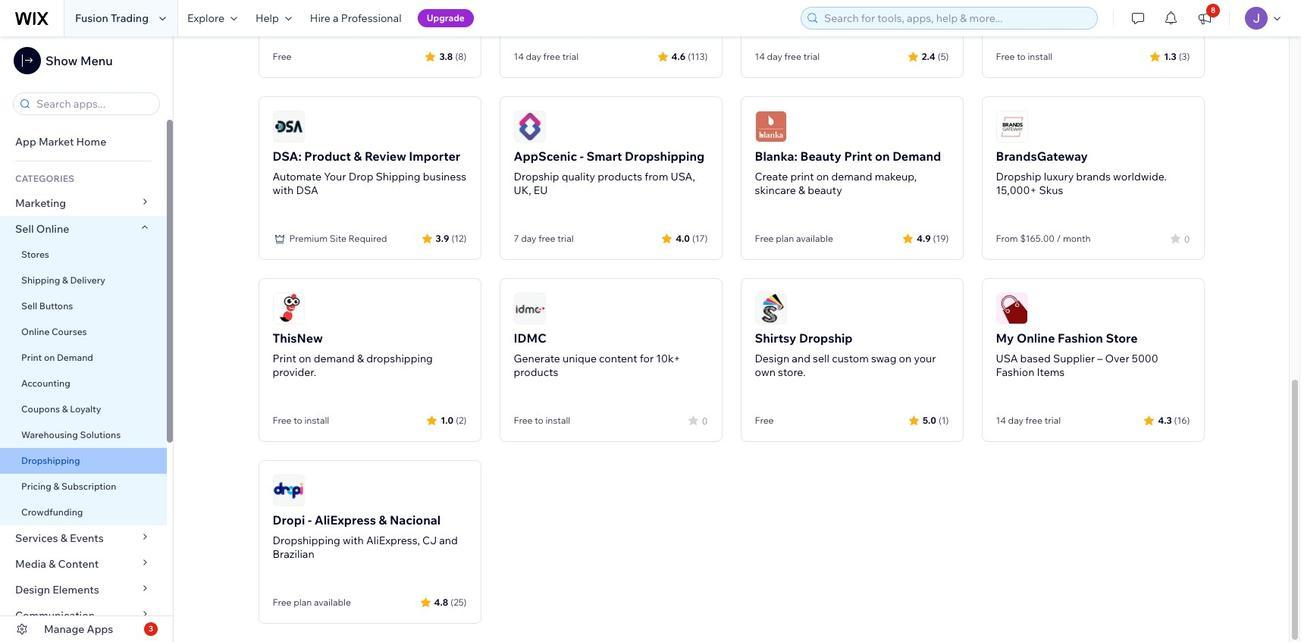 Task type: describe. For each thing, give the bounding box(es) containing it.
2 horizontal spatial install
[[1028, 51, 1053, 62]]

crowdfunding
[[21, 507, 83, 518]]

dropship inside appscenic - smart dropshipping dropship quality products from usa, uk, eu
[[514, 170, 560, 184]]

store
[[1106, 331, 1138, 346]]

& right pricing
[[53, 481, 59, 492]]

shipping inside sidebar element
[[21, 275, 60, 286]]

8
[[1212, 5, 1216, 15]]

14 for 4.6 (113)
[[514, 51, 524, 62]]

free for 4.0 (17)
[[539, 233, 556, 244]]

design inside "link"
[[15, 583, 50, 597]]

5000
[[1133, 352, 1159, 366]]

design elements
[[15, 583, 99, 597]]

1 horizontal spatial fashion
[[1058, 331, 1104, 346]]

free down provider.
[[273, 415, 292, 426]]

demand inside sidebar element
[[57, 352, 93, 363]]

- for dropi
[[308, 513, 312, 528]]

10k+
[[656, 352, 681, 366]]

trial for 4.6
[[563, 51, 579, 62]]

(12)
[[452, 233, 467, 244]]

media
[[15, 558, 46, 571]]

sell
[[813, 352, 830, 366]]

buttons
[[39, 300, 73, 312]]

4.9
[[917, 233, 931, 244]]

appscenic - smart dropshipping dropship quality products from usa, uk, eu
[[514, 149, 705, 197]]

free to install for idmc
[[514, 415, 571, 426]]

8 button
[[1189, 0, 1222, 36]]

appscenic
[[514, 149, 577, 164]]

menu
[[80, 53, 113, 68]]

delivery
[[70, 275, 105, 286]]

on inside thisnew print on demand & dropshipping provider.
[[299, 352, 312, 366]]

plan for blanka:
[[776, 233, 794, 244]]

manage
[[44, 623, 85, 636]]

& inside dsa: product & review importer automate your drop shipping business with dsa
[[354, 149, 362, 164]]

sell buttons link
[[0, 294, 167, 319]]

own
[[755, 366, 776, 379]]

fusion
[[75, 11, 108, 25]]

on inside shirtsy dropship design and sell custom swag on your own store.
[[899, 352, 912, 366]]

dropshipping
[[367, 352, 433, 366]]

skus
[[1040, 184, 1064, 197]]

warehousing
[[21, 429, 78, 441]]

dropshipping inside dropi - aliexpress & nacional dropshipping with aliexpress, cj and brazilian
[[273, 534, 341, 548]]

solutions
[[80, 429, 121, 441]]

store.
[[778, 366, 806, 379]]

online courses
[[21, 326, 87, 338]]

(17)
[[693, 233, 708, 244]]

free right the (2)
[[514, 415, 533, 426]]

print
[[791, 170, 814, 184]]

manage apps
[[44, 623, 113, 636]]

worldwide.
[[1114, 170, 1168, 184]]

dsa
[[296, 184, 318, 197]]

- for appscenic
[[580, 149, 584, 164]]

upgrade
[[427, 12, 465, 24]]

based
[[1021, 352, 1051, 366]]

drop
[[349, 170, 374, 184]]

free down own
[[755, 415, 774, 426]]

4.0 (17)
[[676, 233, 708, 244]]

coupons & loyalty link
[[0, 397, 167, 423]]

premium
[[289, 233, 328, 244]]

media & content link
[[0, 552, 167, 577]]

sell for sell buttons
[[21, 300, 37, 312]]

design inside shirtsy dropship design and sell custom swag on your own store.
[[755, 352, 790, 366]]

from
[[645, 170, 669, 184]]

3.9 (12)
[[436, 233, 467, 244]]

demand inside blanka: beauty print on demand create print on demand makeup, skincare & beauty
[[893, 149, 942, 164]]

online down sell buttons
[[21, 326, 50, 338]]

trial for 4.0
[[558, 233, 574, 244]]

stores
[[21, 249, 49, 260]]

fusion trading
[[75, 11, 149, 25]]

free plan available for -
[[273, 597, 351, 608]]

install for idmc
[[546, 415, 571, 426]]

print on demand link
[[0, 345, 167, 371]]

categories
[[15, 173, 74, 184]]

day for 4.0
[[521, 233, 537, 244]]

shipping & delivery link
[[0, 268, 167, 294]]

free down brazilian
[[273, 597, 292, 608]]

install for thisnew
[[305, 415, 329, 426]]

subscription
[[62, 481, 116, 492]]

business
[[423, 170, 467, 184]]

nacional
[[390, 513, 441, 528]]

over
[[1106, 352, 1130, 366]]

sell online
[[15, 222, 69, 236]]

0 horizontal spatial fashion
[[996, 366, 1035, 379]]

beauty
[[801, 149, 842, 164]]

eu
[[534, 184, 548, 197]]

thisnew print on demand & dropshipping provider.
[[273, 331, 433, 379]]

$165.00
[[1021, 233, 1055, 244]]

create
[[755, 170, 788, 184]]

online for sell
[[36, 222, 69, 236]]

print on demand
[[21, 352, 93, 363]]

free for 2.4 (5)
[[785, 51, 802, 62]]

& left events at the left bottom of page
[[60, 532, 67, 545]]

1.3
[[1165, 50, 1177, 62]]

(3)
[[1179, 50, 1191, 62]]

day for 4.3
[[1009, 415, 1024, 426]]

skincare
[[755, 184, 796, 197]]

luxury
[[1044, 170, 1074, 184]]

to for idmc
[[535, 415, 544, 426]]

review
[[365, 149, 406, 164]]

loyalty
[[70, 404, 101, 415]]

beauty
[[808, 184, 843, 197]]

app market home link
[[0, 129, 167, 155]]

blanka: beauty print on demand logo image
[[755, 111, 787, 143]]

and inside dropi - aliexpress & nacional dropshipping with aliexpress, cj and brazilian
[[439, 534, 458, 548]]

on inside sidebar element
[[44, 352, 55, 363]]

5.0
[[923, 415, 937, 426]]

dropi - aliexpress & nacional logo image
[[273, 475, 305, 507]]

your
[[914, 352, 937, 366]]

free down the help button at the left
[[273, 51, 292, 62]]

on up makeup,
[[876, 149, 890, 164]]

0 for brandsgateway
[[1185, 233, 1191, 245]]

with inside dropi - aliexpress & nacional dropshipping with aliexpress, cj and brazilian
[[343, 534, 364, 548]]

(5)
[[938, 50, 949, 62]]

coupons
[[21, 404, 60, 415]]

required
[[349, 233, 387, 244]]

swag
[[872, 352, 897, 366]]

free plan available for beauty
[[755, 233, 834, 244]]

app market home
[[15, 135, 106, 149]]

4.0
[[676, 233, 690, 244]]

4.3
[[1159, 415, 1173, 426]]

media & content
[[15, 558, 99, 571]]

Search for tools, apps, help & more... field
[[820, 8, 1093, 29]]

free for 4.6 (113)
[[544, 51, 561, 62]]

(1)
[[939, 415, 949, 426]]

14 day free trial for 4.6 (113)
[[514, 51, 579, 62]]



Task type: locate. For each thing, give the bounding box(es) containing it.
help
[[256, 11, 279, 25]]

3.8 (8)
[[440, 50, 467, 62]]

accounting
[[21, 378, 70, 389]]

1 horizontal spatial plan
[[776, 233, 794, 244]]

to down generate on the left bottom
[[535, 415, 544, 426]]

available for -
[[314, 597, 351, 608]]

dropship down appscenic
[[514, 170, 560, 184]]

14 day free trial for 4.3 (16)
[[996, 415, 1061, 426]]

2 horizontal spatial dropship
[[996, 170, 1042, 184]]

design down shirtsy
[[755, 352, 790, 366]]

shirtsy dropship logo image
[[755, 293, 787, 325]]

dropship down brandsgateway at the top right of the page
[[996, 170, 1042, 184]]

1 horizontal spatial dropshipping
[[273, 534, 341, 548]]

3.8
[[440, 50, 453, 62]]

upgrade button
[[418, 9, 474, 27]]

0 vertical spatial dropshipping
[[625, 149, 705, 164]]

fashion left items
[[996, 366, 1035, 379]]

1 horizontal spatial 0
[[1185, 233, 1191, 245]]

0 horizontal spatial to
[[294, 415, 302, 426]]

usa,
[[671, 170, 696, 184]]

print right beauty
[[845, 149, 873, 164]]

0 horizontal spatial dropship
[[514, 170, 560, 184]]

0 horizontal spatial products
[[514, 366, 559, 379]]

dropship for shirtsy dropship
[[800, 331, 853, 346]]

sell up "stores"
[[15, 222, 34, 236]]

products inside idmc generate unique content for 10k+ products
[[514, 366, 559, 379]]

sell
[[15, 222, 34, 236], [21, 300, 37, 312]]

1 vertical spatial free plan available
[[273, 597, 351, 608]]

1 horizontal spatial available
[[797, 233, 834, 244]]

1 horizontal spatial and
[[792, 352, 811, 366]]

14 day free trial for 2.4 (5)
[[755, 51, 820, 62]]

sidebar element
[[0, 36, 174, 643]]

free plan available
[[755, 233, 834, 244], [273, 597, 351, 608]]

my online fashion store logo image
[[996, 293, 1028, 325]]

makeup,
[[875, 170, 917, 184]]

3.9
[[436, 233, 449, 244]]

0 vertical spatial fashion
[[1058, 331, 1104, 346]]

and left sell
[[792, 352, 811, 366]]

free to install down provider.
[[273, 415, 329, 426]]

- inside appscenic - smart dropshipping dropship quality products from usa, uk, eu
[[580, 149, 584, 164]]

demand
[[832, 170, 873, 184], [314, 352, 355, 366]]

dropship up sell
[[800, 331, 853, 346]]

0 horizontal spatial dropshipping
[[21, 455, 80, 467]]

sell online link
[[0, 216, 167, 242]]

1 horizontal spatial -
[[580, 149, 584, 164]]

& up drop on the left top
[[354, 149, 362, 164]]

dropi - aliexpress & nacional dropshipping with aliexpress, cj and brazilian
[[273, 513, 458, 561]]

print inside sidebar element
[[21, 352, 42, 363]]

marketing
[[15, 196, 66, 210]]

online
[[36, 222, 69, 236], [21, 326, 50, 338], [1017, 331, 1056, 346]]

demand
[[893, 149, 942, 164], [57, 352, 93, 363]]

demand down 'courses'
[[57, 352, 93, 363]]

14 day free trial down items
[[996, 415, 1061, 426]]

14 right (8)
[[514, 51, 524, 62]]

demand inside blanka: beauty print on demand create print on demand makeup, skincare & beauty
[[832, 170, 873, 184]]

with down aliexpress
[[343, 534, 364, 548]]

quality
[[562, 170, 596, 184]]

demand up makeup,
[[893, 149, 942, 164]]

shirtsy dropship design and sell custom swag on your own store.
[[755, 331, 937, 379]]

0 horizontal spatial 14 day free trial
[[514, 51, 579, 62]]

free to install down generate on the left bottom
[[514, 415, 571, 426]]

idmc
[[514, 331, 547, 346]]

apps
[[87, 623, 113, 636]]

14 for 2.4 (5)
[[755, 51, 765, 62]]

online down marketing
[[36, 222, 69, 236]]

available down the beauty
[[797, 233, 834, 244]]

show
[[46, 53, 78, 68]]

1 horizontal spatial dropship
[[800, 331, 853, 346]]

available down brazilian
[[314, 597, 351, 608]]

0 vertical spatial free plan available
[[755, 233, 834, 244]]

pricing & subscription
[[21, 481, 116, 492]]

7
[[514, 233, 519, 244]]

& left 'loyalty'
[[62, 404, 68, 415]]

free down items
[[1026, 415, 1043, 426]]

on left your
[[899, 352, 912, 366]]

1 vertical spatial design
[[15, 583, 50, 597]]

- right dropi
[[308, 513, 312, 528]]

app
[[15, 135, 36, 149]]

0 horizontal spatial demand
[[57, 352, 93, 363]]

2 horizontal spatial to
[[1017, 51, 1026, 62]]

1 horizontal spatial to
[[535, 415, 544, 426]]

fashion up supplier
[[1058, 331, 1104, 346]]

to up brandsgateway logo in the top right of the page
[[1017, 51, 1026, 62]]

14 day free trial up appscenic - smart dropshipping logo
[[514, 51, 579, 62]]

0 vertical spatial and
[[792, 352, 811, 366]]

products inside appscenic - smart dropshipping dropship quality products from usa, uk, eu
[[598, 170, 643, 184]]

items
[[1037, 366, 1065, 379]]

- up quality
[[580, 149, 584, 164]]

2 horizontal spatial free to install
[[996, 51, 1053, 62]]

0 horizontal spatial plan
[[294, 597, 312, 608]]

with left dsa
[[273, 184, 294, 197]]

shipping & delivery
[[21, 275, 105, 286]]

design down media
[[15, 583, 50, 597]]

1 horizontal spatial demand
[[832, 170, 873, 184]]

show menu button
[[14, 47, 113, 74]]

0 vertical spatial products
[[598, 170, 643, 184]]

0 horizontal spatial free to install
[[273, 415, 329, 426]]

& left the beauty
[[799, 184, 806, 197]]

free to install up brandsgateway logo in the top right of the page
[[996, 51, 1053, 62]]

0 horizontal spatial with
[[273, 184, 294, 197]]

help button
[[247, 0, 301, 36]]

shipping inside dsa: product & review importer automate your drop shipping business with dsa
[[376, 170, 421, 184]]

0 vertical spatial plan
[[776, 233, 794, 244]]

(16)
[[1175, 415, 1191, 426]]

day up blanka: beauty print on demand logo
[[767, 51, 783, 62]]

dsa:
[[273, 149, 302, 164]]

day
[[526, 51, 542, 62], [767, 51, 783, 62], [521, 233, 537, 244], [1009, 415, 1024, 426]]

2 horizontal spatial 14
[[996, 415, 1007, 426]]

0 vertical spatial demand
[[893, 149, 942, 164]]

1 vertical spatial fashion
[[996, 366, 1035, 379]]

0 horizontal spatial design
[[15, 583, 50, 597]]

plan for dropi
[[294, 597, 312, 608]]

Search apps... field
[[32, 93, 155, 115]]

& left dropshipping
[[357, 352, 364, 366]]

print down thisnew
[[273, 352, 296, 366]]

dropshipping down warehousing
[[21, 455, 80, 467]]

day up appscenic - smart dropshipping logo
[[526, 51, 542, 62]]

1 vertical spatial plan
[[294, 597, 312, 608]]

0 vertical spatial shipping
[[376, 170, 421, 184]]

1 horizontal spatial demand
[[893, 149, 942, 164]]

0 vertical spatial with
[[273, 184, 294, 197]]

design elements link
[[0, 577, 167, 603]]

1 horizontal spatial with
[[343, 534, 364, 548]]

aliexpress
[[315, 513, 376, 528]]

your
[[324, 170, 346, 184]]

idmc generate unique content for 10k+ products
[[514, 331, 681, 379]]

thisnew logo image
[[273, 293, 305, 325]]

dropship for brandsgateway
[[996, 170, 1042, 184]]

services & events link
[[0, 526, 167, 552]]

1 vertical spatial dropshipping
[[21, 455, 80, 467]]

trial for 2.4
[[804, 51, 820, 62]]

brandsgateway dropship luxury brands worldwide. 15,000+ skus
[[996, 149, 1168, 197]]

print inside blanka: beauty print on demand create print on demand makeup, skincare & beauty
[[845, 149, 873, 164]]

1 horizontal spatial free plan available
[[755, 233, 834, 244]]

sell buttons
[[21, 300, 73, 312]]

& right media
[[49, 558, 56, 571]]

available for beauty
[[797, 233, 834, 244]]

0 vertical spatial demand
[[832, 170, 873, 184]]

and right cj
[[439, 534, 458, 548]]

services
[[15, 532, 58, 545]]

& left delivery
[[62, 275, 68, 286]]

sell for sell online
[[15, 222, 34, 236]]

0 horizontal spatial and
[[439, 534, 458, 548]]

day down "usa"
[[1009, 415, 1024, 426]]

generate
[[514, 352, 561, 366]]

show menu
[[46, 53, 113, 68]]

1 horizontal spatial design
[[755, 352, 790, 366]]

4.3 (16)
[[1159, 415, 1191, 426]]

install
[[1028, 51, 1053, 62], [305, 415, 329, 426], [546, 415, 571, 426]]

online courses link
[[0, 319, 167, 345]]

0 vertical spatial design
[[755, 352, 790, 366]]

marketing link
[[0, 190, 167, 216]]

0 horizontal spatial 14
[[514, 51, 524, 62]]

shipping down "stores"
[[21, 275, 60, 286]]

hire a professional
[[310, 11, 402, 25]]

a
[[333, 11, 339, 25]]

0 horizontal spatial 0
[[702, 415, 708, 427]]

market
[[39, 135, 74, 149]]

shipping down review
[[376, 170, 421, 184]]

provider.
[[273, 366, 316, 379]]

0 vertical spatial 0
[[1185, 233, 1191, 245]]

4.8 (25)
[[434, 597, 467, 608]]

2.4
[[922, 50, 936, 62]]

accounting link
[[0, 371, 167, 397]]

1 vertical spatial and
[[439, 534, 458, 548]]

free plan available down skincare
[[755, 233, 834, 244]]

0 horizontal spatial install
[[305, 415, 329, 426]]

on up accounting
[[44, 352, 55, 363]]

dropshipping up from
[[625, 149, 705, 164]]

1 vertical spatial -
[[308, 513, 312, 528]]

1 vertical spatial demand
[[314, 352, 355, 366]]

products down smart
[[598, 170, 643, 184]]

to down provider.
[[294, 415, 302, 426]]

1 vertical spatial products
[[514, 366, 559, 379]]

demand inside thisnew print on demand & dropshipping provider.
[[314, 352, 355, 366]]

0 horizontal spatial demand
[[314, 352, 355, 366]]

14 right (113)
[[755, 51, 765, 62]]

1 horizontal spatial install
[[546, 415, 571, 426]]

usa
[[996, 352, 1018, 366]]

1 horizontal spatial print
[[273, 352, 296, 366]]

free to install for thisnew
[[273, 415, 329, 426]]

0 horizontal spatial shipping
[[21, 275, 60, 286]]

free up blanka: beauty print on demand logo
[[785, 51, 802, 62]]

1 horizontal spatial products
[[598, 170, 643, 184]]

brandsgateway logo image
[[996, 111, 1028, 143]]

0 vertical spatial available
[[797, 233, 834, 244]]

online up based
[[1017, 331, 1056, 346]]

dsa: product & review importer logo image
[[273, 111, 305, 143]]

services & events
[[15, 532, 104, 545]]

14 for 4.3 (16)
[[996, 415, 1007, 426]]

1 horizontal spatial free to install
[[514, 415, 571, 426]]

products down idmc
[[514, 366, 559, 379]]

idmc logo image
[[514, 293, 546, 325]]

premium site required
[[289, 233, 387, 244]]

dropshipping
[[625, 149, 705, 164], [21, 455, 80, 467], [273, 534, 341, 548]]

dropshipping inside sidebar element
[[21, 455, 80, 467]]

dropship inside shirtsy dropship design and sell custom swag on your own store.
[[800, 331, 853, 346]]

14 right (1)
[[996, 415, 1007, 426]]

(19)
[[934, 233, 949, 244]]

day right 7
[[521, 233, 537, 244]]

on right print
[[817, 170, 829, 184]]

1 vertical spatial available
[[314, 597, 351, 608]]

to for thisnew
[[294, 415, 302, 426]]

trading
[[111, 11, 149, 25]]

professional
[[341, 11, 402, 25]]

importer
[[409, 149, 461, 164]]

free down skincare
[[755, 233, 774, 244]]

0 horizontal spatial available
[[314, 597, 351, 608]]

dropshipping inside appscenic - smart dropshipping dropship quality products from usa, uk, eu
[[625, 149, 705, 164]]

on down thisnew
[[299, 352, 312, 366]]

products for unique
[[514, 366, 559, 379]]

& inside blanka: beauty print on demand create print on demand makeup, skincare & beauty
[[799, 184, 806, 197]]

install up brandsgateway logo in the top right of the page
[[1028, 51, 1053, 62]]

1 horizontal spatial shipping
[[376, 170, 421, 184]]

1 vertical spatial sell
[[21, 300, 37, 312]]

thisnew
[[273, 331, 323, 346]]

1 vertical spatial shipping
[[21, 275, 60, 286]]

7 day free trial
[[514, 233, 574, 244]]

from $165.00 / month
[[996, 233, 1091, 244]]

free right (5)
[[996, 51, 1015, 62]]

0 horizontal spatial free plan available
[[273, 597, 351, 608]]

free up appscenic - smart dropshipping logo
[[544, 51, 561, 62]]

appscenic - smart dropshipping logo image
[[514, 111, 546, 143]]

2 horizontal spatial dropshipping
[[625, 149, 705, 164]]

demand down beauty
[[832, 170, 873, 184]]

1 vertical spatial with
[[343, 534, 364, 548]]

dropi
[[273, 513, 305, 528]]

0 vertical spatial -
[[580, 149, 584, 164]]

- inside dropi - aliexpress & nacional dropshipping with aliexpress, cj and brazilian
[[308, 513, 312, 528]]

with inside dsa: product & review importer automate your drop shipping business with dsa
[[273, 184, 294, 197]]

demand down thisnew
[[314, 352, 355, 366]]

install down provider.
[[305, 415, 329, 426]]

1 horizontal spatial 14
[[755, 51, 765, 62]]

& inside thisnew print on demand & dropshipping provider.
[[357, 352, 364, 366]]

14 day free trial up blanka: beauty print on demand logo
[[755, 51, 820, 62]]

0 vertical spatial sell
[[15, 222, 34, 236]]

courses
[[52, 326, 87, 338]]

dropshipping down dropi
[[273, 534, 341, 548]]

free for 4.3 (16)
[[1026, 415, 1043, 426]]

product
[[304, 149, 351, 164]]

trial for 4.3
[[1045, 415, 1061, 426]]

0 for idmc
[[702, 415, 708, 427]]

free right 7
[[539, 233, 556, 244]]

online inside my online fashion store usa based supplier – over 5000 fashion items
[[1017, 331, 1056, 346]]

day for 4.6
[[526, 51, 542, 62]]

2.4 (5)
[[922, 50, 949, 62]]

print up accounting
[[21, 352, 42, 363]]

day for 2.4
[[767, 51, 783, 62]]

warehousing solutions
[[21, 429, 121, 441]]

0 horizontal spatial print
[[21, 352, 42, 363]]

print inside thisnew print on demand & dropshipping provider.
[[273, 352, 296, 366]]

free plan available down brazilian
[[273, 597, 351, 608]]

plan down brazilian
[[294, 597, 312, 608]]

and inside shirtsy dropship design and sell custom swag on your own store.
[[792, 352, 811, 366]]

2 horizontal spatial 14 day free trial
[[996, 415, 1061, 426]]

1 vertical spatial demand
[[57, 352, 93, 363]]

& up 'aliexpress,'
[[379, 513, 387, 528]]

install down generate on the left bottom
[[546, 415, 571, 426]]

2 vertical spatial dropshipping
[[273, 534, 341, 548]]

pricing
[[21, 481, 51, 492]]

0 horizontal spatial -
[[308, 513, 312, 528]]

15,000+
[[996, 184, 1037, 197]]

communication
[[15, 609, 97, 623]]

sell inside sell buttons link
[[21, 300, 37, 312]]

available
[[797, 233, 834, 244], [314, 597, 351, 608]]

2 horizontal spatial print
[[845, 149, 873, 164]]

sell left buttons at the left top of the page
[[21, 300, 37, 312]]

products for smart
[[598, 170, 643, 184]]

& inside dropi - aliexpress & nacional dropshipping with aliexpress, cj and brazilian
[[379, 513, 387, 528]]

sell inside sell online link
[[15, 222, 34, 236]]

online for my
[[1017, 331, 1056, 346]]

1.0 (2)
[[441, 415, 467, 426]]

1 horizontal spatial 14 day free trial
[[755, 51, 820, 62]]

brandsgateway
[[996, 149, 1088, 164]]

plan down skincare
[[776, 233, 794, 244]]

dropship inside brandsgateway dropship luxury brands worldwide. 15,000+ skus
[[996, 170, 1042, 184]]

1 vertical spatial 0
[[702, 415, 708, 427]]



Task type: vqa. For each thing, say whether or not it's contained in the screenshot.
IDMC logo
yes



